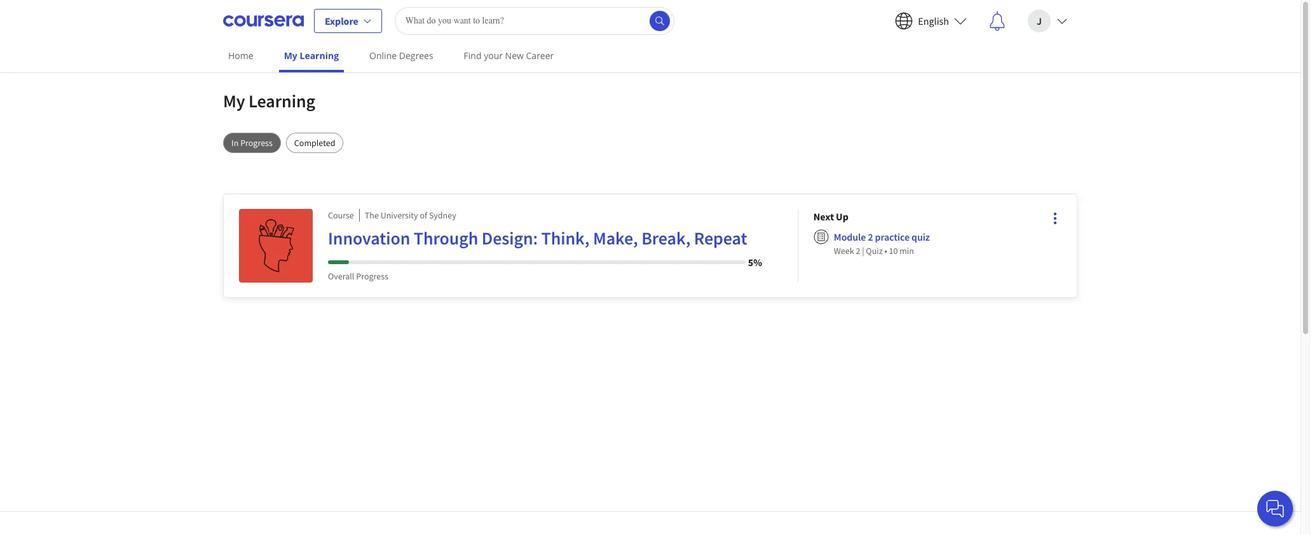 Task type: vqa. For each thing, say whether or not it's contained in the screenshot.
Coursera image
yes



Task type: describe. For each thing, give the bounding box(es) containing it.
english button
[[885, 0, 977, 41]]

think,
[[542, 227, 590, 250]]

1 horizontal spatial 2
[[868, 231, 873, 244]]

module 2 practice quiz week 2 | quiz • 10 min
[[834, 231, 930, 257]]

find your new career link
[[459, 41, 559, 70]]

next up
[[814, 210, 849, 223]]

my learning link
[[279, 41, 344, 72]]

university
[[381, 210, 418, 221]]

online degrees
[[369, 50, 433, 62]]

10
[[889, 245, 898, 257]]

english
[[918, 14, 949, 27]]

tab list containing in progress
[[223, 133, 1078, 153]]

practice
[[875, 231, 910, 244]]

career
[[526, 50, 554, 62]]

min
[[900, 245, 914, 257]]

0 horizontal spatial my
[[223, 90, 245, 113]]

more option for innovation through design: think, make, break, repeat image
[[1047, 210, 1064, 228]]

5%
[[748, 256, 762, 269]]

j button
[[1018, 0, 1078, 41]]

your
[[484, 50, 503, 62]]

progress for overall progress
[[356, 271, 388, 282]]

coursera image
[[223, 10, 304, 31]]

•
[[885, 245, 888, 257]]

online
[[369, 50, 397, 62]]

course
[[328, 210, 354, 221]]

1 vertical spatial 2
[[856, 245, 861, 257]]

design:
[[482, 227, 538, 250]]

new
[[505, 50, 524, 62]]

1 vertical spatial learning
[[249, 90, 315, 113]]

|
[[862, 245, 865, 257]]

0 vertical spatial my
[[284, 50, 298, 62]]

of
[[420, 210, 427, 221]]

week
[[834, 245, 854, 257]]

completed
[[294, 137, 335, 149]]

through
[[414, 227, 478, 250]]

up
[[836, 210, 849, 223]]

innovation through design: think, make, break, repeat
[[328, 227, 747, 250]]

degrees
[[399, 50, 433, 62]]

the university of sydney
[[365, 210, 456, 221]]



Task type: locate. For each thing, give the bounding box(es) containing it.
2 up the quiz
[[868, 231, 873, 244]]

completed button
[[286, 133, 344, 153]]

learning inside my learning link
[[300, 50, 339, 62]]

break,
[[642, 227, 691, 250]]

progress for in progress
[[240, 137, 273, 149]]

1 vertical spatial progress
[[356, 271, 388, 282]]

innovation through design: think, make, break, repeat link
[[328, 227, 762, 255]]

1 vertical spatial my learning
[[223, 90, 315, 113]]

module
[[834, 231, 866, 244]]

None search field
[[395, 7, 674, 35]]

What do you want to learn? text field
[[395, 7, 674, 35]]

progress right in
[[240, 137, 273, 149]]

online degrees link
[[364, 41, 438, 70]]

quiz
[[912, 231, 930, 244]]

home
[[228, 50, 254, 62]]

1 vertical spatial my
[[223, 90, 245, 113]]

my learning up the in progress
[[223, 90, 315, 113]]

0 horizontal spatial progress
[[240, 137, 273, 149]]

0 vertical spatial 2
[[868, 231, 873, 244]]

2 left |
[[856, 245, 861, 257]]

in progress
[[231, 137, 273, 149]]

chat with us image
[[1265, 499, 1286, 520]]

0 vertical spatial progress
[[240, 137, 273, 149]]

tab list
[[223, 133, 1078, 153]]

innovation
[[328, 227, 410, 250]]

my learning
[[284, 50, 339, 62], [223, 90, 315, 113]]

my up in
[[223, 90, 245, 113]]

home link
[[223, 41, 259, 70]]

1 horizontal spatial my
[[284, 50, 298, 62]]

learning
[[300, 50, 339, 62], [249, 90, 315, 113]]

0 horizontal spatial 2
[[856, 245, 861, 257]]

quiz
[[866, 245, 883, 257]]

innovation through design: think, make, break, repeat image
[[239, 209, 313, 283]]

the
[[365, 210, 379, 221]]

progress inside button
[[240, 137, 273, 149]]

0 vertical spatial my learning
[[284, 50, 339, 62]]

sydney
[[429, 210, 456, 221]]

2
[[868, 231, 873, 244], [856, 245, 861, 257]]

overall progress
[[328, 271, 388, 282]]

find
[[464, 50, 482, 62]]

explore button
[[314, 9, 382, 33]]

progress right overall
[[356, 271, 388, 282]]

in
[[231, 137, 239, 149]]

in progress button
[[223, 133, 281, 153]]

next
[[814, 210, 834, 223]]

my
[[284, 50, 298, 62], [223, 90, 245, 113]]

explore
[[325, 14, 358, 27]]

0 vertical spatial learning
[[300, 50, 339, 62]]

j
[[1037, 14, 1042, 27]]

my down coursera "image"
[[284, 50, 298, 62]]

my learning down explore
[[284, 50, 339, 62]]

make,
[[593, 227, 638, 250]]

learning down explore
[[300, 50, 339, 62]]

progress
[[240, 137, 273, 149], [356, 271, 388, 282]]

overall
[[328, 271, 354, 282]]

repeat
[[694, 227, 747, 250]]

1 horizontal spatial progress
[[356, 271, 388, 282]]

learning up in progress button at top left
[[249, 90, 315, 113]]

find your new career
[[464, 50, 554, 62]]



